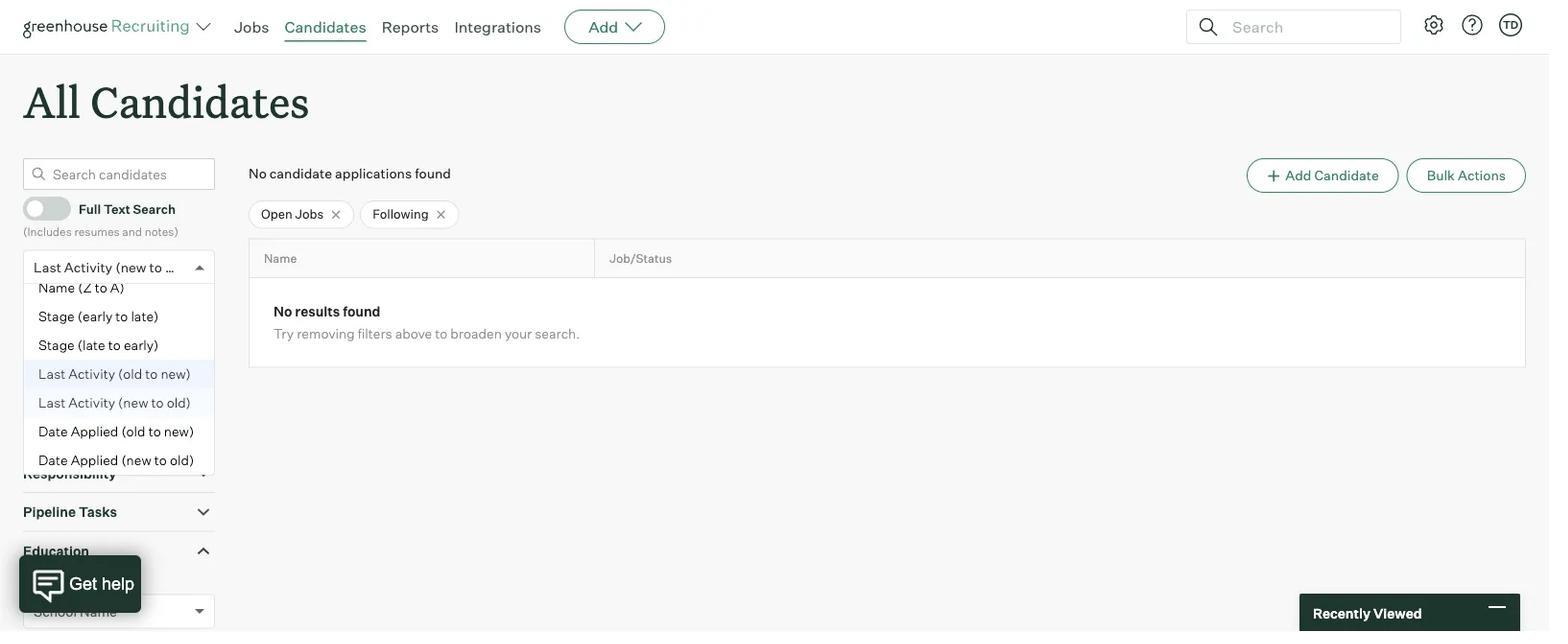 Task type: vqa. For each thing, say whether or not it's contained in the screenshot.
leftmost Average link
no



Task type: describe. For each thing, give the bounding box(es) containing it.
date applied (new to old)
[[38, 452, 194, 469]]

a)
[[110, 279, 125, 296]]

name inside option
[[38, 279, 75, 296]]

1 vertical spatial school name
[[34, 604, 117, 620]]

last activity (old to new) option
[[24, 360, 214, 389]]

reports link
[[382, 17, 439, 36]]

to inside no results found try removing filters above to broaden your search.
[[435, 326, 448, 342]]

integrations link
[[454, 17, 542, 36]]

candidate
[[270, 165, 332, 182]]

Search candidates field
[[23, 159, 215, 190]]

add candidate link
[[1247, 159, 1400, 193]]

0 vertical spatial old)
[[165, 259, 190, 276]]

source
[[23, 426, 69, 443]]

stage for stage (late to early)
[[38, 337, 75, 354]]

stage (early to late)
[[38, 308, 159, 325]]

greenhouse recruiting image
[[23, 15, 196, 38]]

(new for last activity (new to old) option to the bottom
[[118, 394, 148, 411]]

stage for stage (early to late)
[[38, 308, 75, 325]]

activity for last activity (new to old) option to the top
[[64, 259, 113, 276]]

(late
[[78, 337, 105, 354]]

school name element
[[23, 570, 215, 633]]

details
[[69, 388, 114, 404]]

resumes
[[74, 224, 120, 239]]

(includes
[[23, 224, 72, 239]]

filters
[[358, 326, 392, 342]]

td button
[[1500, 13, 1523, 36]]

0 vertical spatial last
[[34, 259, 61, 276]]

td button
[[1496, 10, 1527, 40]]

date applied (new to old) option
[[24, 446, 214, 475]]

last activity (new to old) for last activity (new to old) option to the bottom
[[38, 394, 191, 411]]

try
[[274, 326, 294, 342]]

last activity (new to old) for last activity (new to old) option to the top
[[34, 259, 190, 276]]

(new for date applied (new to old) option
[[121, 452, 151, 469]]

all
[[23, 73, 80, 130]]

open
[[261, 207, 293, 222]]

to up date applied (new to old) option
[[148, 423, 161, 440]]

1 horizontal spatial found
[[415, 165, 451, 182]]

date applied (old to new) option
[[24, 417, 214, 446]]

your
[[505, 326, 532, 342]]

0 vertical spatial school
[[23, 572, 60, 587]]

bulk
[[1427, 167, 1455, 184]]

recently viewed
[[1313, 605, 1422, 622]]

(early
[[78, 308, 113, 325]]

1 vertical spatial old)
[[167, 394, 191, 411]]

0 vertical spatial candidates
[[285, 17, 366, 36]]

candidate
[[1315, 167, 1379, 184]]

application type
[[23, 310, 134, 327]]

late)
[[131, 308, 159, 325]]

2 vertical spatial last
[[38, 394, 66, 411]]

integrations
[[454, 17, 542, 36]]

new) for last activity (old to new)
[[161, 366, 191, 382]]

no for no results found try removing filters above to broaden your search.
[[274, 304, 292, 320]]

profile details
[[23, 388, 114, 404]]

applications
[[335, 165, 412, 182]]

add for add
[[589, 17, 618, 36]]

td
[[1503, 18, 1519, 31]]

last inside "option"
[[38, 366, 66, 382]]

Search text field
[[1228, 13, 1383, 41]]

profile
[[23, 388, 66, 404]]

configure image
[[1423, 13, 1446, 36]]

applied for (old
[[71, 423, 118, 440]]

new) for date applied (old to new)
[[164, 423, 194, 440]]

activity for last activity (old to new) "option"
[[68, 366, 115, 382]]



Task type: locate. For each thing, give the bounding box(es) containing it.
2 vertical spatial activity
[[68, 394, 115, 411]]

date
[[38, 423, 68, 440], [38, 452, 68, 469]]

(z
[[78, 279, 92, 296]]

name
[[264, 251, 297, 266], [38, 279, 75, 296], [63, 572, 95, 587], [80, 604, 117, 620]]

activity up (z
[[64, 259, 113, 276]]

search.
[[535, 326, 580, 342]]

no up try
[[274, 304, 292, 320]]

jobs left 'candidates' link
[[234, 17, 269, 36]]

all candidates
[[23, 73, 310, 130]]

2 vertical spatial old)
[[170, 452, 194, 469]]

0 vertical spatial (new
[[115, 259, 146, 276]]

to down date applied (old to new) option
[[154, 452, 167, 469]]

0 vertical spatial last activity (new to old) option
[[34, 259, 190, 276]]

date for date applied (new to old)
[[38, 452, 68, 469]]

last activity (new to old)
[[34, 259, 190, 276], [38, 394, 191, 411]]

0 vertical spatial activity
[[64, 259, 113, 276]]

1 stage from the top
[[38, 308, 75, 325]]

to right (late
[[108, 337, 121, 354]]

found inside no results found try removing filters above to broaden your search.
[[343, 304, 381, 320]]

new) inside "option"
[[161, 366, 191, 382]]

candidates down jobs link
[[90, 73, 310, 130]]

last activity (old to new)
[[38, 366, 191, 382]]

(new for last activity (new to old) option to the top
[[115, 259, 146, 276]]

school name
[[23, 572, 95, 587], [34, 604, 117, 620]]

0 vertical spatial new)
[[161, 366, 191, 382]]

activity down last activity (old to new)
[[68, 394, 115, 411]]

0 vertical spatial no
[[249, 165, 267, 182]]

found
[[415, 165, 451, 182], [343, 304, 381, 320]]

1 vertical spatial (old
[[121, 423, 146, 440]]

1 vertical spatial activity
[[68, 366, 115, 382]]

new) down stage (late to early) option
[[161, 366, 191, 382]]

applied
[[71, 423, 118, 440], [71, 452, 118, 469]]

candidates
[[285, 17, 366, 36], [90, 73, 310, 130]]

(new down last activity (old to new) "option"
[[118, 394, 148, 411]]

education
[[23, 543, 89, 560]]

(new up a)
[[115, 259, 146, 276]]

list box
[[24, 273, 214, 475]]

1 applied from the top
[[71, 423, 118, 440]]

1 vertical spatial last activity (new to old) option
[[24, 389, 214, 417]]

to inside "option"
[[145, 366, 158, 382]]

tasks
[[79, 504, 117, 521]]

(old
[[118, 366, 142, 382], [121, 423, 146, 440]]

stage (early to late) option
[[24, 302, 214, 331]]

date down "source"
[[38, 452, 68, 469]]

activity
[[64, 259, 113, 276], [68, 366, 115, 382], [68, 394, 115, 411]]

2 applied from the top
[[71, 452, 118, 469]]

(old down stage (late to early) option
[[118, 366, 142, 382]]

and
[[122, 224, 142, 239]]

results
[[295, 304, 340, 320]]

following
[[373, 207, 429, 222]]

removing
[[297, 326, 355, 342]]

actions
[[1458, 167, 1506, 184]]

2 stage from the top
[[38, 337, 75, 354]]

0 vertical spatial applied
[[71, 423, 118, 440]]

add inside popup button
[[589, 17, 618, 36]]

open jobs
[[261, 207, 324, 222]]

1 horizontal spatial no
[[274, 304, 292, 320]]

0 horizontal spatial jobs
[[23, 349, 55, 366]]

last activity (new to old) option
[[34, 259, 190, 276], [24, 389, 214, 417]]

to
[[149, 259, 162, 276], [95, 279, 107, 296], [115, 308, 128, 325], [435, 326, 448, 342], [108, 337, 121, 354], [145, 366, 158, 382], [151, 394, 164, 411], [148, 423, 161, 440], [154, 452, 167, 469]]

last
[[34, 259, 61, 276], [38, 366, 66, 382], [38, 394, 66, 411]]

to right above
[[435, 326, 448, 342]]

stage (late to early)
[[38, 337, 159, 354]]

last activity (new to old) inside option
[[38, 394, 191, 411]]

1 horizontal spatial add
[[1286, 167, 1312, 184]]

old)
[[165, 259, 190, 276], [167, 394, 191, 411], [170, 452, 194, 469]]

stage
[[38, 308, 75, 325], [38, 337, 75, 354]]

1 vertical spatial date
[[38, 452, 68, 469]]

0 vertical spatial add
[[589, 17, 618, 36]]

old) down notes)
[[165, 259, 190, 276]]

notes)
[[145, 224, 178, 239]]

above
[[395, 326, 432, 342]]

search
[[133, 201, 176, 216]]

1 vertical spatial stage
[[38, 337, 75, 354]]

no left candidate
[[249, 165, 267, 182]]

add
[[589, 17, 618, 36], [1286, 167, 1312, 184]]

to down early)
[[145, 366, 158, 382]]

add button
[[565, 10, 666, 44]]

1 vertical spatial school
[[34, 604, 77, 620]]

pipeline tasks
[[23, 504, 117, 521]]

last activity (new to old) up a)
[[34, 259, 190, 276]]

new) inside option
[[164, 423, 194, 440]]

name (z to a)
[[38, 279, 125, 296]]

0 horizontal spatial add
[[589, 17, 618, 36]]

applied down details
[[71, 423, 118, 440]]

last activity (new to old) option up date applied (old to new) at the bottom left
[[24, 389, 214, 417]]

viewed
[[1374, 605, 1422, 622]]

old) inside option
[[170, 452, 194, 469]]

date for date applied (old to new)
[[38, 423, 68, 440]]

last up profile
[[38, 366, 66, 382]]

jobs link
[[234, 17, 269, 36]]

0 horizontal spatial found
[[343, 304, 381, 320]]

school
[[23, 572, 60, 587], [34, 604, 77, 620]]

1 vertical spatial applied
[[71, 452, 118, 469]]

2 vertical spatial jobs
[[23, 349, 55, 366]]

job/status
[[610, 251, 672, 266]]

to left late)
[[115, 308, 128, 325]]

(new down date applied (old to new) option
[[121, 452, 151, 469]]

jobs up profile
[[23, 349, 55, 366]]

application
[[23, 310, 98, 327]]

1 vertical spatial found
[[343, 304, 381, 320]]

1 date from the top
[[38, 423, 68, 440]]

name (z to a) option
[[24, 273, 214, 302]]

stage down name (z to a)
[[38, 308, 75, 325]]

last down (includes
[[34, 259, 61, 276]]

no
[[249, 165, 267, 182], [274, 304, 292, 320]]

candidates right jobs link
[[285, 17, 366, 36]]

(old up date applied (new to old) option
[[121, 423, 146, 440]]

1 vertical spatial no
[[274, 304, 292, 320]]

0 vertical spatial last activity (new to old)
[[34, 259, 190, 276]]

0 vertical spatial (old
[[118, 366, 142, 382]]

0 vertical spatial school name
[[23, 572, 95, 587]]

responsibility
[[23, 465, 116, 482]]

early)
[[124, 337, 159, 354]]

(new
[[115, 259, 146, 276], [118, 394, 148, 411], [121, 452, 151, 469]]

1 vertical spatial last activity (new to old)
[[38, 394, 191, 411]]

1 vertical spatial last
[[38, 366, 66, 382]]

list box containing name (z to a)
[[24, 273, 214, 475]]

text
[[104, 201, 130, 216]]

bulk actions link
[[1407, 159, 1527, 193]]

applied for (new
[[71, 452, 118, 469]]

candidates link
[[285, 17, 366, 36]]

last activity (new to old) option up a)
[[34, 259, 190, 276]]

full text search (includes resumes and notes)
[[23, 201, 178, 239]]

activity inside option
[[68, 394, 115, 411]]

reports
[[382, 17, 439, 36]]

to right (z
[[95, 279, 107, 296]]

full
[[79, 201, 101, 216]]

activity up details
[[68, 366, 115, 382]]

date applied (old to new)
[[38, 423, 194, 440]]

no inside no results found try removing filters above to broaden your search.
[[274, 304, 292, 320]]

found up following
[[415, 165, 451, 182]]

1 horizontal spatial jobs
[[234, 17, 269, 36]]

1 vertical spatial add
[[1286, 167, 1312, 184]]

0 horizontal spatial no
[[249, 165, 267, 182]]

0 vertical spatial jobs
[[234, 17, 269, 36]]

2 vertical spatial (new
[[121, 452, 151, 469]]

1 vertical spatial (new
[[118, 394, 148, 411]]

stage down application
[[38, 337, 75, 354]]

bulk actions
[[1427, 167, 1506, 184]]

broaden
[[451, 326, 502, 342]]

None field
[[24, 251, 43, 284]]

activity for last activity (new to old) option to the bottom
[[68, 394, 115, 411]]

old) down date applied (old to new) option
[[170, 452, 194, 469]]

stage (late to early) option
[[24, 331, 214, 360]]

1 vertical spatial jobs
[[295, 207, 324, 222]]

add candidate
[[1286, 167, 1379, 184]]

old) down last activity (old to new) "option"
[[167, 394, 191, 411]]

new) up date applied (new to old) option
[[164, 423, 194, 440]]

jobs
[[234, 17, 269, 36], [295, 207, 324, 222], [23, 349, 55, 366]]

activity inside "option"
[[68, 366, 115, 382]]

0 vertical spatial date
[[38, 423, 68, 440]]

last activity (new to old) down last activity (old to new)
[[38, 394, 191, 411]]

pipeline
[[23, 504, 76, 521]]

0 vertical spatial found
[[415, 165, 451, 182]]

0 vertical spatial stage
[[38, 308, 75, 325]]

add for add candidate
[[1286, 167, 1312, 184]]

to down notes)
[[149, 259, 162, 276]]

jobs right open
[[295, 207, 324, 222]]

2 date from the top
[[38, 452, 68, 469]]

no for no candidate applications found
[[249, 165, 267, 182]]

date down profile
[[38, 423, 68, 440]]

last up "source"
[[38, 394, 66, 411]]

no results found try removing filters above to broaden your search.
[[274, 304, 580, 342]]

(old inside "option"
[[118, 366, 142, 382]]

(old for applied
[[121, 423, 146, 440]]

checkmark image
[[32, 201, 46, 215]]

1 vertical spatial candidates
[[90, 73, 310, 130]]

new)
[[161, 366, 191, 382], [164, 423, 194, 440]]

1 vertical spatial new)
[[164, 423, 194, 440]]

no candidate applications found
[[249, 165, 451, 182]]

(old inside option
[[121, 423, 146, 440]]

2 horizontal spatial jobs
[[295, 207, 324, 222]]

recently
[[1313, 605, 1371, 622]]

(old for activity
[[118, 366, 142, 382]]

to down last activity (old to new) "option"
[[151, 394, 164, 411]]

applied down date applied (old to new) at the bottom left
[[71, 452, 118, 469]]

found up filters
[[343, 304, 381, 320]]

type
[[101, 310, 134, 327]]



